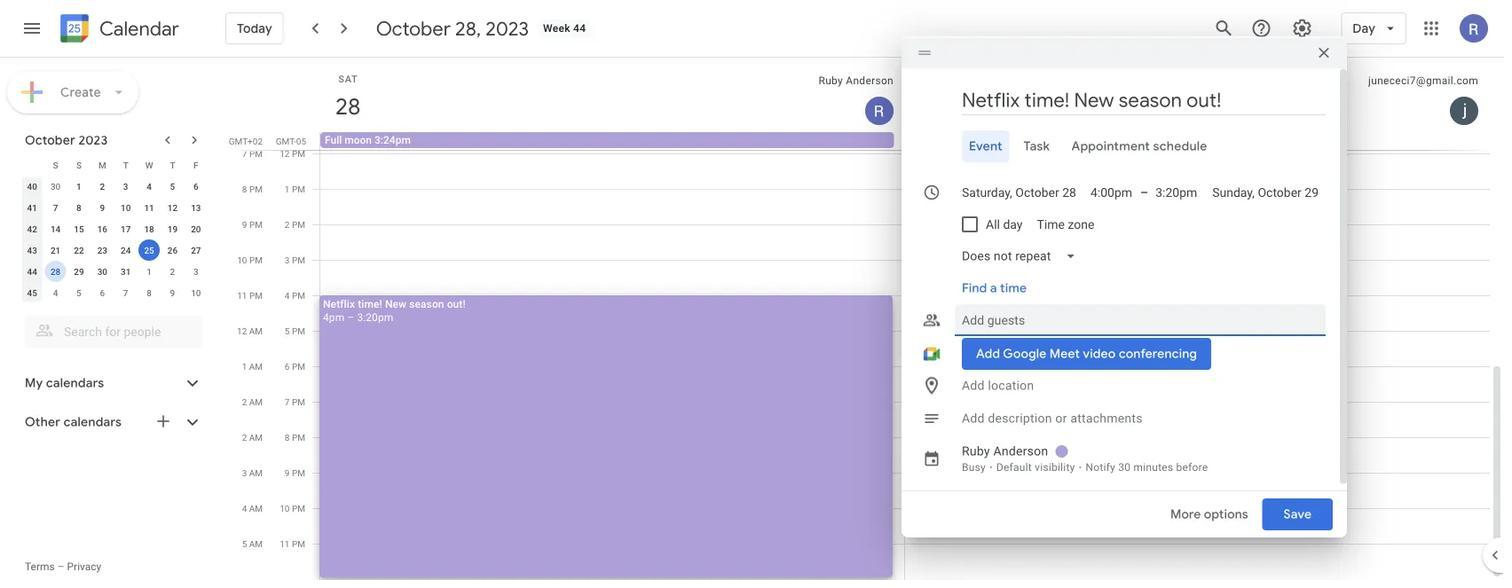 Task type: vqa. For each thing, say whether or not it's contained in the screenshot.
'4 AM'
yes



Task type: describe. For each thing, give the bounding box(es) containing it.
7 down 31 element
[[123, 288, 128, 298]]

7 down 6 pm in the left of the page
[[285, 397, 290, 408]]

f
[[194, 160, 198, 170]]

16 element
[[92, 218, 113, 240]]

27
[[191, 245, 201, 256]]

1 vertical spatial 8 pm
[[285, 432, 305, 443]]

default
[[997, 461, 1032, 474]]

26 element
[[162, 240, 183, 261]]

29 element
[[68, 261, 90, 282]]

row group inside october 2023 grid
[[20, 176, 208, 304]]

2 down the m
[[100, 181, 105, 192]]

2 s from the left
[[76, 160, 82, 170]]

row containing 42
[[20, 218, 208, 240]]

1 t from the left
[[123, 160, 128, 170]]

appointment schedule button
[[1065, 130, 1215, 162]]

6 pm
[[285, 361, 305, 372]]

week
[[543, 22, 571, 35]]

1 pm
[[285, 184, 305, 194]]

ruby inside 28 column header
[[819, 75, 843, 87]]

10 right 4 am
[[280, 503, 290, 514]]

calendar
[[99, 16, 179, 41]]

2 t from the left
[[170, 160, 175, 170]]

14
[[50, 224, 61, 234]]

15
[[74, 224, 84, 234]]

3 for november 3 element
[[194, 266, 199, 277]]

schedule
[[1154, 138, 1208, 154]]

19 element
[[162, 218, 183, 240]]

calendar heading
[[96, 16, 179, 41]]

1 vertical spatial anderson
[[994, 444, 1049, 458]]

22 element
[[68, 240, 90, 261]]

task
[[1024, 138, 1051, 154]]

terms link
[[25, 561, 55, 574]]

23
[[97, 245, 107, 256]]

1 for 1 pm
[[285, 184, 290, 194]]

Add title text field
[[962, 86, 1327, 113]]

netflix time! new season out! 4pm – 3:20pm
[[323, 298, 466, 324]]

1 horizontal spatial 11
[[237, 290, 247, 301]]

20 element
[[185, 218, 207, 240]]

other calendars
[[25, 415, 122, 431]]

7 down gmt+02
[[242, 148, 247, 159]]

junececi7@gmail.com
[[1369, 75, 1479, 87]]

september 30 element
[[45, 176, 66, 197]]

november 8 element
[[139, 282, 160, 304]]

time
[[1001, 280, 1027, 296]]

location
[[988, 378, 1035, 393]]

1 for november 1 element
[[147, 266, 152, 277]]

5 pm
[[285, 326, 305, 336]]

1 horizontal spatial 7 pm
[[285, 397, 305, 408]]

30 element
[[92, 261, 113, 282]]

2 vertical spatial 11
[[280, 539, 290, 550]]

18 element
[[139, 218, 160, 240]]

november 2 element
[[162, 261, 183, 282]]

12 pm
[[280, 148, 305, 159]]

4 for november 4 element
[[53, 288, 58, 298]]

10 inside 10 element
[[121, 202, 131, 213]]

0 vertical spatial 7 pm
[[242, 148, 263, 159]]

find
[[962, 280, 988, 296]]

28 inside cell
[[50, 266, 61, 277]]

End date text field
[[1213, 181, 1319, 203]]

1 s from the left
[[53, 160, 58, 170]]

privacy link
[[67, 561, 101, 574]]

october for october 28, 2023
[[376, 16, 451, 41]]

day
[[1353, 20, 1376, 36]]

description
[[988, 411, 1053, 426]]

full moon 3:24pm button
[[321, 132, 894, 148]]

6 for november 6 element
[[100, 288, 105, 298]]

21
[[50, 245, 61, 256]]

1 am from the top
[[249, 326, 263, 336]]

5 for november 5 element
[[76, 288, 81, 298]]

row containing 44
[[20, 261, 208, 282]]

other
[[25, 415, 61, 431]]

0 vertical spatial 9 pm
[[242, 219, 263, 230]]

1 2 am from the top
[[242, 397, 263, 408]]

week 44
[[543, 22, 586, 35]]

task button
[[1017, 130, 1058, 162]]

4 am
[[242, 503, 263, 514]]

12 element
[[162, 197, 183, 218]]

5 for 5 pm
[[285, 326, 290, 336]]

40
[[27, 181, 37, 192]]

add for add location
[[962, 378, 985, 393]]

0 vertical spatial 44
[[574, 22, 586, 35]]

18
[[144, 224, 154, 234]]

ruby anderson inside 28 column header
[[819, 75, 894, 87]]

2 horizontal spatial 30
[[1119, 461, 1131, 474]]

today
[[237, 20, 272, 36]]

23 element
[[92, 240, 113, 261]]

05
[[296, 136, 306, 146]]

43
[[27, 245, 37, 256]]

before
[[1177, 461, 1209, 474]]

4pm
[[323, 311, 345, 324]]

10 inside november 10 element
[[191, 288, 201, 298]]

event button
[[962, 130, 1010, 162]]

17 element
[[115, 218, 136, 240]]

busy
[[962, 461, 986, 474]]

new
[[385, 298, 407, 310]]

add description or attachments
[[962, 411, 1143, 426]]

november 5 element
[[68, 282, 90, 304]]

find a time
[[962, 280, 1027, 296]]

terms – privacy
[[25, 561, 101, 574]]

41
[[27, 202, 37, 213]]

11 inside row
[[144, 202, 154, 213]]

4 am from the top
[[249, 432, 263, 443]]

10 right 27 element
[[237, 255, 247, 265]]

4 for 4 am
[[242, 503, 247, 514]]

45
[[27, 288, 37, 298]]

day button
[[1342, 7, 1407, 50]]

day
[[1004, 217, 1023, 231]]

0 vertical spatial –
[[1141, 185, 1149, 199]]

8 down gmt+02
[[242, 184, 247, 194]]

Start time text field
[[1091, 181, 1134, 203]]

1 right the september 30 element
[[76, 181, 81, 192]]

my calendars button
[[4, 369, 220, 398]]

row containing 41
[[20, 197, 208, 218]]

row containing 43
[[20, 240, 208, 261]]

4 up 11 element
[[147, 181, 152, 192]]

add location
[[962, 378, 1035, 393]]

6 for 6 pm
[[285, 361, 290, 372]]

november 10 element
[[185, 282, 207, 304]]

m
[[98, 160, 106, 170]]

Start date text field
[[962, 181, 1077, 203]]

5 up 12 element
[[170, 181, 175, 192]]

time
[[1037, 217, 1065, 231]]

22
[[74, 245, 84, 256]]

12 am
[[237, 326, 263, 336]]

october 2023
[[25, 132, 108, 148]]

12 for 12
[[168, 202, 178, 213]]

my
[[25, 376, 43, 392]]

44 inside row
[[27, 266, 37, 277]]

event
[[970, 138, 1003, 154]]

28,
[[456, 16, 481, 41]]

saturday, october 28 element
[[328, 86, 368, 127]]

9 right 3 am
[[285, 468, 290, 479]]

1 for 1 am
[[242, 361, 247, 372]]

Guests text field
[[962, 304, 1319, 336]]

10 element
[[115, 197, 136, 218]]

time zone
[[1037, 217, 1095, 231]]

28 grid
[[227, 58, 1505, 581]]



Task type: locate. For each thing, give the bounding box(es) containing it.
time zone button
[[1030, 208, 1102, 240]]

11 right 5 am
[[280, 539, 290, 550]]

season
[[409, 298, 444, 310]]

default visibility
[[997, 461, 1076, 474]]

1 vertical spatial 2023
[[79, 132, 108, 148]]

7 pm
[[242, 148, 263, 159], [285, 397, 305, 408]]

2 am down 1 am
[[242, 397, 263, 408]]

calendar element
[[57, 11, 179, 50]]

42
[[27, 224, 37, 234]]

pm
[[249, 148, 263, 159], [292, 148, 305, 159], [249, 184, 263, 194], [292, 184, 305, 194], [249, 219, 263, 230], [292, 219, 305, 230], [249, 255, 263, 265], [292, 255, 305, 265], [249, 290, 263, 301], [292, 290, 305, 301], [292, 326, 305, 336], [292, 361, 305, 372], [292, 397, 305, 408], [292, 432, 305, 443], [292, 468, 305, 479], [292, 503, 305, 514], [292, 539, 305, 550]]

calendars for other calendars
[[64, 415, 122, 431]]

11 pm
[[237, 290, 263, 301], [280, 539, 305, 550]]

Search for people text field
[[36, 316, 192, 348]]

3 up 10 element at the left top of the page
[[123, 181, 128, 192]]

1 vertical spatial 2 am
[[242, 432, 263, 443]]

3 am from the top
[[249, 397, 263, 408]]

0 horizontal spatial 10 pm
[[237, 255, 263, 265]]

settings menu image
[[1292, 18, 1313, 39]]

9 down november 2 element
[[170, 288, 175, 298]]

gmt-
[[276, 136, 296, 146]]

28 down sat at top left
[[334, 92, 360, 121]]

9 right "20" element
[[242, 219, 247, 230]]

10 pm right 4 am
[[280, 503, 305, 514]]

11 element
[[139, 197, 160, 218]]

notify 30 minutes before
[[1086, 461, 1209, 474]]

0 horizontal spatial 12
[[168, 202, 178, 213]]

6 am from the top
[[249, 503, 263, 514]]

30 down 23
[[97, 266, 107, 277]]

calendars up other calendars
[[46, 376, 104, 392]]

9 pm
[[242, 219, 263, 230], [285, 468, 305, 479]]

1 up november 8 element
[[147, 266, 152, 277]]

0 horizontal spatial 11 pm
[[237, 290, 263, 301]]

calendars for my calendars
[[46, 376, 104, 392]]

1 horizontal spatial –
[[347, 311, 355, 324]]

– right 4pm
[[347, 311, 355, 324]]

24
[[121, 245, 131, 256]]

add for add description or attachments
[[962, 411, 985, 426]]

0 vertical spatial add
[[962, 378, 985, 393]]

ruby anderson up the default
[[962, 444, 1049, 458]]

november 6 element
[[92, 282, 113, 304]]

28 cell
[[44, 261, 67, 282]]

1 vertical spatial 28
[[50, 266, 61, 277]]

1 vertical spatial calendars
[[64, 415, 122, 431]]

0 horizontal spatial s
[[53, 160, 58, 170]]

13
[[191, 202, 201, 213]]

1 horizontal spatial 2023
[[486, 16, 529, 41]]

24 element
[[115, 240, 136, 261]]

2 vertical spatial 12
[[237, 326, 247, 336]]

28
[[334, 92, 360, 121], [50, 266, 61, 277]]

0 vertical spatial 11 pm
[[237, 290, 263, 301]]

1 down 12 am
[[242, 361, 247, 372]]

zone
[[1068, 217, 1095, 231]]

2 horizontal spatial 12
[[280, 148, 290, 159]]

3 row from the top
[[20, 197, 208, 218]]

2 pm
[[285, 219, 305, 230]]

28 inside column header
[[334, 92, 360, 121]]

october up the september 30 element
[[25, 132, 75, 148]]

12 up 1 am
[[237, 326, 247, 336]]

ruby
[[819, 75, 843, 87], [962, 444, 991, 458]]

20
[[191, 224, 201, 234]]

am up 3 am
[[249, 432, 263, 443]]

w
[[145, 160, 153, 170]]

6 inside 28 grid
[[285, 361, 290, 372]]

privacy
[[67, 561, 101, 574]]

add down the add location at bottom right
[[962, 411, 985, 426]]

0 horizontal spatial anderson
[[846, 75, 894, 87]]

30 right notify at the bottom right
[[1119, 461, 1131, 474]]

to element
[[1141, 185, 1149, 199]]

None field
[[955, 240, 1091, 272]]

3 for 3 am
[[242, 468, 247, 479]]

appointment
[[1072, 138, 1151, 154]]

calendars down 'my calendars' dropdown button
[[64, 415, 122, 431]]

row containing s
[[20, 154, 208, 176]]

2 2 am from the top
[[242, 432, 263, 443]]

anderson up the default
[[994, 444, 1049, 458]]

out!
[[447, 298, 466, 310]]

add
[[962, 378, 985, 393], [962, 411, 985, 426]]

2 horizontal spatial –
[[1141, 185, 1149, 199]]

8 pm down 6 pm in the left of the page
[[285, 432, 305, 443]]

1 horizontal spatial ruby anderson
[[962, 444, 1049, 458]]

am up 4 am
[[249, 468, 263, 479]]

28 down 21
[[50, 266, 61, 277]]

0 vertical spatial 28
[[334, 92, 360, 121]]

2023 up the m
[[79, 132, 108, 148]]

End time text field
[[1156, 181, 1199, 203]]

0 vertical spatial october
[[376, 16, 451, 41]]

2 up 3 pm
[[285, 219, 290, 230]]

0 vertical spatial anderson
[[846, 75, 894, 87]]

main drawer image
[[21, 18, 43, 39]]

full moon 3:24pm
[[325, 134, 411, 146]]

1 row from the top
[[20, 154, 208, 176]]

30 for the september 30 element
[[50, 181, 61, 192]]

4 down 3 am
[[242, 503, 247, 514]]

5 down 4 am
[[242, 539, 247, 550]]

anderson inside 28 column header
[[846, 75, 894, 87]]

2 vertical spatial –
[[57, 561, 64, 574]]

10 up 17
[[121, 202, 131, 213]]

0 horizontal spatial t
[[123, 160, 128, 170]]

2 add from the top
[[962, 411, 985, 426]]

time!
[[358, 298, 382, 310]]

calendars inside dropdown button
[[46, 376, 104, 392]]

tab list
[[916, 130, 1327, 162]]

7 row from the top
[[20, 282, 208, 304]]

4 row from the top
[[20, 218, 208, 240]]

0 horizontal spatial 44
[[27, 266, 37, 277]]

1 vertical spatial 10 pm
[[280, 503, 305, 514]]

am up 1 am
[[249, 326, 263, 336]]

30 for 30 element
[[97, 266, 107, 277]]

ruby anderson up "full moon 3:24pm" row at the top
[[819, 75, 894, 87]]

2
[[100, 181, 105, 192], [285, 219, 290, 230], [170, 266, 175, 277], [242, 397, 247, 408], [242, 432, 247, 443]]

3 am
[[242, 468, 263, 479]]

8 down 6 pm in the left of the page
[[285, 432, 290, 443]]

other calendars button
[[4, 408, 220, 437]]

21 element
[[45, 240, 66, 261]]

all
[[986, 217, 1001, 231]]

october 28, 2023
[[376, 16, 529, 41]]

5 am from the top
[[249, 468, 263, 479]]

6 down 30 element
[[100, 288, 105, 298]]

1 horizontal spatial ruby
[[962, 444, 991, 458]]

0 vertical spatial 11
[[144, 202, 154, 213]]

5 for 5 am
[[242, 539, 247, 550]]

2 up 3 am
[[242, 432, 247, 443]]

1 horizontal spatial 28
[[334, 92, 360, 121]]

add other calendars image
[[154, 413, 172, 431]]

0 horizontal spatial 11
[[144, 202, 154, 213]]

sat 28
[[334, 73, 360, 121]]

8 pm left "1 pm"
[[242, 184, 263, 194]]

november 4 element
[[45, 282, 66, 304]]

november 9 element
[[162, 282, 183, 304]]

4 down 3 pm
[[285, 290, 290, 301]]

12 down gmt-
[[280, 148, 290, 159]]

gmt+02
[[229, 136, 263, 146]]

1 vertical spatial 11 pm
[[280, 539, 305, 550]]

am down 4 am
[[249, 539, 263, 550]]

1 horizontal spatial 11 pm
[[280, 539, 305, 550]]

1 vertical spatial –
[[347, 311, 355, 324]]

10 pm
[[237, 255, 263, 265], [280, 503, 305, 514]]

am down 1 am
[[249, 397, 263, 408]]

0 vertical spatial 30
[[50, 181, 61, 192]]

today button
[[226, 7, 284, 50]]

6 row from the top
[[20, 261, 208, 282]]

1 vertical spatial ruby
[[962, 444, 991, 458]]

28 element
[[45, 261, 66, 282]]

1 horizontal spatial 10 pm
[[280, 503, 305, 514]]

19
[[168, 224, 178, 234]]

2 row from the top
[[20, 176, 208, 197]]

8 pm
[[242, 184, 263, 194], [285, 432, 305, 443]]

t
[[123, 160, 128, 170], [170, 160, 175, 170]]

0 vertical spatial 10 pm
[[237, 255, 263, 265]]

11 up 12 am
[[237, 290, 247, 301]]

s up the september 30 element
[[53, 160, 58, 170]]

0 vertical spatial 2023
[[486, 16, 529, 41]]

0 vertical spatial 12
[[280, 148, 290, 159]]

0 vertical spatial calendars
[[46, 376, 104, 392]]

november 1 element
[[139, 261, 160, 282]]

0 vertical spatial ruby anderson
[[819, 75, 894, 87]]

tab list containing event
[[916, 130, 1327, 162]]

1 vertical spatial 6
[[100, 288, 105, 298]]

1 vertical spatial 30
[[97, 266, 107, 277]]

5 down 29 element
[[76, 288, 81, 298]]

calendars
[[46, 376, 104, 392], [64, 415, 122, 431]]

0 vertical spatial ruby
[[819, 75, 843, 87]]

25, today element
[[139, 240, 160, 261]]

7 pm down gmt+02
[[242, 148, 263, 159]]

1 vertical spatial 9 pm
[[285, 468, 305, 479]]

12 for 12 am
[[237, 326, 247, 336]]

9 pm left 2 pm
[[242, 219, 263, 230]]

1 vertical spatial october
[[25, 132, 75, 148]]

2 down 1 am
[[242, 397, 247, 408]]

8 down november 1 element
[[147, 288, 152, 298]]

2 horizontal spatial 11
[[280, 539, 290, 550]]

3 down 2 pm
[[285, 255, 290, 265]]

4 down 28 cell
[[53, 288, 58, 298]]

4 pm
[[285, 290, 305, 301]]

or
[[1056, 411, 1068, 426]]

3 pm
[[285, 255, 305, 265]]

1 vertical spatial 7 pm
[[285, 397, 305, 408]]

7
[[242, 148, 247, 159], [53, 202, 58, 213], [123, 288, 128, 298], [285, 397, 290, 408]]

11 up 18
[[144, 202, 154, 213]]

t right the m
[[123, 160, 128, 170]]

create button
[[7, 71, 138, 114]]

0 vertical spatial 2 am
[[242, 397, 263, 408]]

2 vertical spatial 6
[[285, 361, 290, 372]]

3 inside november 3 element
[[194, 266, 199, 277]]

0 vertical spatial 8 pm
[[242, 184, 263, 194]]

1 down "12 pm"
[[285, 184, 290, 194]]

0 horizontal spatial 28
[[50, 266, 61, 277]]

attachments
[[1071, 411, 1143, 426]]

2 down 26 element
[[170, 266, 175, 277]]

2 am up 3 am
[[242, 432, 263, 443]]

2 am
[[242, 397, 263, 408], [242, 432, 263, 443]]

1 horizontal spatial 12
[[237, 326, 247, 336]]

5 am
[[242, 539, 263, 550]]

1 vertical spatial add
[[962, 411, 985, 426]]

– right terms link
[[57, 561, 64, 574]]

october left 28,
[[376, 16, 451, 41]]

calendars inside dropdown button
[[64, 415, 122, 431]]

1 vertical spatial 11
[[237, 290, 247, 301]]

27 element
[[185, 240, 207, 261]]

full
[[325, 134, 342, 146]]

– inside netflix time! new season out! 4pm – 3:20pm
[[347, 311, 355, 324]]

november 3 element
[[185, 261, 207, 282]]

notify
[[1086, 461, 1116, 474]]

0 horizontal spatial ruby anderson
[[819, 75, 894, 87]]

anderson up "full moon 3:24pm" row at the top
[[846, 75, 894, 87]]

all day
[[986, 217, 1023, 231]]

1 horizontal spatial t
[[170, 160, 175, 170]]

0 horizontal spatial 7 pm
[[242, 148, 263, 159]]

– right the start time text box
[[1141, 185, 1149, 199]]

1 vertical spatial ruby anderson
[[962, 444, 1049, 458]]

october 2023 grid
[[17, 154, 208, 304]]

0 horizontal spatial –
[[57, 561, 64, 574]]

10 pm left 3 pm
[[237, 255, 263, 265]]

my calendars
[[25, 376, 104, 392]]

visibility
[[1035, 461, 1076, 474]]

25 cell
[[138, 240, 161, 261]]

2 vertical spatial 30
[[1119, 461, 1131, 474]]

1 horizontal spatial 44
[[574, 22, 586, 35]]

row
[[20, 154, 208, 176], [20, 176, 208, 197], [20, 197, 208, 218], [20, 218, 208, 240], [20, 240, 208, 261], [20, 261, 208, 282], [20, 282, 208, 304]]

0 horizontal spatial 2023
[[79, 132, 108, 148]]

31
[[121, 266, 131, 277]]

4 for 4 pm
[[285, 290, 290, 301]]

a
[[991, 280, 998, 296]]

0 horizontal spatial 6
[[100, 288, 105, 298]]

12 inside row
[[168, 202, 178, 213]]

9
[[100, 202, 105, 213], [242, 219, 247, 230], [170, 288, 175, 298], [285, 468, 290, 479]]

1 horizontal spatial october
[[376, 16, 451, 41]]

sat
[[338, 73, 358, 84]]

row group
[[20, 176, 208, 304]]

6
[[194, 181, 199, 192], [100, 288, 105, 298], [285, 361, 290, 372]]

1 horizontal spatial s
[[76, 160, 82, 170]]

17
[[121, 224, 131, 234]]

None search field
[[0, 309, 220, 348]]

3 up 4 am
[[242, 468, 247, 479]]

1 am
[[242, 361, 263, 372]]

1 horizontal spatial 6
[[194, 181, 199, 192]]

am down 12 am
[[249, 361, 263, 372]]

7 am from the top
[[249, 539, 263, 550]]

t right w
[[170, 160, 175, 170]]

0 horizontal spatial 9 pm
[[242, 219, 263, 230]]

1 add from the top
[[962, 378, 985, 393]]

9 pm right 3 am
[[285, 468, 305, 479]]

15 element
[[68, 218, 90, 240]]

1 horizontal spatial 9 pm
[[285, 468, 305, 479]]

full moon 3:24pm row
[[313, 132, 1505, 150]]

25
[[144, 245, 154, 256]]

6 down f
[[194, 181, 199, 192]]

0 horizontal spatial october
[[25, 132, 75, 148]]

5 down 4 pm
[[285, 326, 290, 336]]

2023 right 28,
[[486, 16, 529, 41]]

am down 3 am
[[249, 503, 263, 514]]

terms
[[25, 561, 55, 574]]

10 down november 3 element
[[191, 288, 201, 298]]

0 horizontal spatial 30
[[50, 181, 61, 192]]

s left the m
[[76, 160, 82, 170]]

28 column header
[[321, 58, 906, 132]]

1 vertical spatial 44
[[27, 266, 37, 277]]

7 down the september 30 element
[[53, 202, 58, 213]]

12
[[280, 148, 290, 159], [168, 202, 178, 213], [237, 326, 247, 336]]

14 element
[[45, 218, 66, 240]]

11
[[144, 202, 154, 213], [237, 290, 247, 301], [280, 539, 290, 550]]

12 for 12 pm
[[280, 148, 290, 159]]

3:20pm
[[357, 311, 394, 324]]

1 vertical spatial 12
[[168, 202, 178, 213]]

moon
[[345, 134, 372, 146]]

9 up the 16 element
[[100, 202, 105, 213]]

12 up 19
[[168, 202, 178, 213]]

44 up 45
[[27, 266, 37, 277]]

31 element
[[115, 261, 136, 282]]

row group containing 40
[[20, 176, 208, 304]]

8 up "15" element
[[76, 202, 81, 213]]

5 row from the top
[[20, 240, 208, 261]]

add left location
[[962, 378, 985, 393]]

16
[[97, 224, 107, 234]]

7 pm down 6 pm in the left of the page
[[285, 397, 305, 408]]

october for october 2023
[[25, 132, 75, 148]]

november 7 element
[[115, 282, 136, 304]]

2 horizontal spatial 6
[[285, 361, 290, 372]]

29
[[74, 266, 84, 277]]

1 horizontal spatial anderson
[[994, 444, 1049, 458]]

30 right 40
[[50, 181, 61, 192]]

1 horizontal spatial 30
[[97, 266, 107, 277]]

10
[[121, 202, 131, 213], [237, 255, 247, 265], [191, 288, 201, 298], [280, 503, 290, 514]]

find a time button
[[955, 272, 1035, 304]]

create
[[60, 84, 101, 100]]

row containing 40
[[20, 176, 208, 197]]

6 right 1 am
[[285, 361, 290, 372]]

1 horizontal spatial 8 pm
[[285, 432, 305, 443]]

0 horizontal spatial 8 pm
[[242, 184, 263, 194]]

11 pm right 5 am
[[280, 539, 305, 550]]

0 horizontal spatial ruby
[[819, 75, 843, 87]]

44
[[574, 22, 586, 35], [27, 266, 37, 277]]

2 am from the top
[[249, 361, 263, 372]]

row containing 45
[[20, 282, 208, 304]]

0 vertical spatial 6
[[194, 181, 199, 192]]

11 pm up 12 am
[[237, 290, 263, 301]]

3 down 27 element
[[194, 266, 199, 277]]

13 element
[[185, 197, 207, 218]]

26
[[168, 245, 178, 256]]

44 right week
[[574, 22, 586, 35]]

3 for 3 pm
[[285, 255, 290, 265]]

minutes
[[1134, 461, 1174, 474]]



